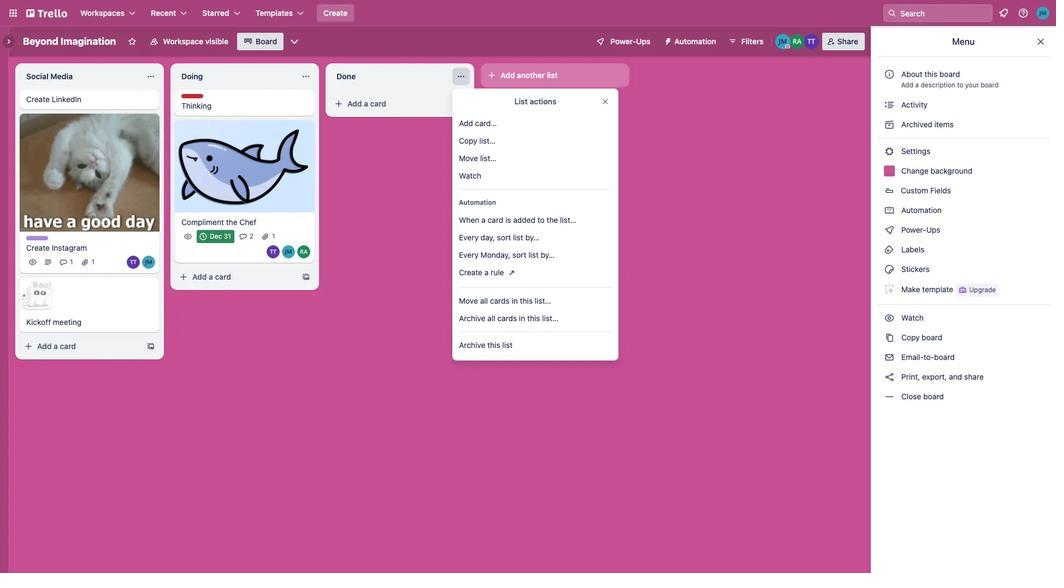 Task type: vqa. For each thing, say whether or not it's contained in the screenshot.
Create create
yes



Task type: locate. For each thing, give the bounding box(es) containing it.
beyond imagination
[[23, 36, 116, 47]]

share
[[964, 372, 984, 381]]

jeremy miller (jeremymiller198) image right open information menu icon
[[1036, 7, 1049, 20]]

0 vertical spatial add a card button
[[330, 95, 452, 113]]

0 horizontal spatial power-
[[610, 37, 636, 46]]

0 vertical spatial watch
[[459, 171, 481, 180]]

1 for 2
[[272, 232, 275, 240]]

board up print, export, and share
[[934, 352, 955, 362]]

sm image inside archived items link
[[884, 119, 895, 130]]

copy board
[[899, 333, 942, 342]]

sm image
[[659, 33, 674, 48], [884, 99, 895, 110], [884, 119, 895, 130], [884, 313, 895, 323], [884, 332, 895, 343], [884, 352, 895, 363], [884, 372, 895, 382]]

the
[[547, 215, 558, 225], [226, 217, 237, 227]]

by… down when a card is added to the list… link
[[525, 233, 539, 242]]

card for the "add a card" "button" corresponding to doing
[[215, 272, 231, 281]]

back to home image
[[26, 4, 67, 22]]

sm image inside activity link
[[884, 99, 895, 110]]

add another list
[[500, 70, 558, 80]]

1 horizontal spatial watch link
[[877, 309, 1049, 327]]

terry turtle (terryturtle) image right this member is an admin of this board. icon
[[803, 34, 819, 49]]

1 vertical spatial archive
[[459, 340, 485, 350]]

power-
[[610, 37, 636, 46], [901, 225, 926, 234]]

cards down the move all cards in this list…
[[497, 314, 517, 323]]

0 vertical spatial terry turtle (terryturtle) image
[[803, 34, 819, 49]]

6 sm image from the top
[[884, 284, 895, 294]]

1 down create instagram link
[[92, 258, 95, 266]]

ruby anderson (rubyanderson7) image
[[297, 245, 310, 258]]

sm image for copy board
[[884, 332, 895, 343]]

to right the added
[[537, 215, 545, 225]]

terry turtle (terryturtle) image left ruby anderson (rubyanderson7) icon
[[267, 245, 280, 258]]

0 horizontal spatial sort
[[497, 233, 511, 242]]

add inside about this board add a description to your board
[[901, 81, 913, 89]]

power-ups inside power-ups 'link'
[[899, 225, 942, 234]]

create for create a rule
[[459, 268, 482, 277]]

sm image
[[884, 146, 895, 157], [884, 205, 895, 216], [884, 225, 895, 235], [884, 244, 895, 255], [884, 264, 895, 275], [884, 284, 895, 294], [884, 391, 895, 402]]

compliment the chef link
[[181, 217, 308, 228]]

sm image for stickers
[[884, 264, 895, 275]]

create from template… image
[[302, 272, 310, 281]]

1 vertical spatial cards
[[497, 314, 517, 323]]

about
[[901, 69, 923, 79]]

1 vertical spatial every
[[459, 250, 479, 260]]

another
[[517, 70, 545, 80]]

0 horizontal spatial add a card
[[37, 342, 76, 351]]

list down archive all cards in this list…
[[502, 340, 513, 350]]

create instagram
[[26, 243, 87, 253]]

by… down the every day, sort list by… link
[[541, 250, 555, 260]]

2 vertical spatial add a card
[[37, 342, 76, 351]]

Social Media text field
[[20, 68, 140, 85]]

list inside 'link'
[[528, 250, 539, 260]]

sm image for power-ups
[[884, 225, 895, 235]]

jeremy miller (jeremymiller198) image
[[1036, 7, 1049, 20], [775, 34, 790, 49], [282, 245, 295, 258], [142, 256, 155, 269]]

0 vertical spatial power-
[[610, 37, 636, 46]]

automation down custom fields
[[899, 205, 942, 215]]

dec
[[210, 232, 222, 240]]

copy up the move list… on the top left of page
[[459, 136, 477, 145]]

media
[[50, 72, 73, 81]]

add a card down the done
[[347, 99, 386, 108]]

0 horizontal spatial to
[[537, 215, 545, 225]]

0 horizontal spatial in
[[512, 296, 518, 305]]

about this board add a description to your board
[[901, 69, 999, 89]]

add a card down kickoff meeting
[[37, 342, 76, 351]]

sort inside 'link'
[[512, 250, 526, 260]]

31
[[224, 232, 231, 240]]

add down about
[[901, 81, 913, 89]]

1 horizontal spatial in
[[519, 314, 525, 323]]

ups left automation button at the right of page
[[636, 37, 650, 46]]

sm image inside copy board link
[[884, 332, 895, 343]]

jeremy miller (jeremymiller198) image left ruby anderson (rubyanderson7) icon
[[282, 245, 295, 258]]

1 horizontal spatial by…
[[541, 250, 555, 260]]

all down the move all cards in this list…
[[487, 314, 495, 323]]

template
[[922, 284, 953, 294]]

0 horizontal spatial power-ups
[[610, 37, 650, 46]]

1 vertical spatial copy
[[901, 333, 920, 342]]

a down dec 31 option
[[209, 272, 213, 281]]

make
[[901, 284, 920, 294]]

1 vertical spatial by…
[[541, 250, 555, 260]]

workspace visible button
[[143, 33, 235, 50]]

automation link
[[877, 202, 1049, 219]]

archive for archive this list
[[459, 340, 485, 350]]

add down kickoff
[[37, 342, 52, 351]]

sm image inside power-ups 'link'
[[884, 225, 895, 235]]

watch link up copy board link
[[877, 309, 1049, 327]]

2 every from the top
[[459, 250, 479, 260]]

copy up email-
[[901, 333, 920, 342]]

0 horizontal spatial by…
[[525, 233, 539, 242]]

a
[[915, 81, 919, 89], [364, 99, 368, 108], [481, 215, 486, 225], [484, 268, 489, 277], [209, 272, 213, 281], [54, 342, 58, 351]]

add inside add card… link
[[459, 119, 473, 128]]

by… inside 'link'
[[541, 250, 555, 260]]

to inside when a card is added to the list… link
[[537, 215, 545, 225]]

1 vertical spatial power-
[[901, 225, 926, 234]]

change background link
[[877, 162, 1049, 180]]

add a card button
[[330, 95, 452, 113], [175, 268, 297, 286], [20, 338, 142, 355]]

in down move all cards in this list… link
[[519, 314, 525, 323]]

sm image inside automation button
[[659, 33, 674, 48]]

add for add another list button
[[500, 70, 515, 80]]

thoughts
[[181, 94, 211, 102]]

rule
[[491, 268, 504, 277]]

2 archive from the top
[[459, 340, 485, 350]]

terry turtle (terryturtle) image
[[803, 34, 819, 49], [267, 245, 280, 258]]

0 horizontal spatial ups
[[636, 37, 650, 46]]

1 horizontal spatial add a card
[[192, 272, 231, 281]]

card left is
[[488, 215, 503, 225]]

automation button
[[659, 33, 723, 50]]

1 down instagram
[[70, 258, 73, 266]]

1 horizontal spatial sort
[[512, 250, 526, 260]]

add a card button for doing
[[175, 268, 297, 286]]

archive up archive this list
[[459, 314, 485, 323]]

list right another on the top
[[547, 70, 558, 80]]

items
[[934, 120, 954, 129]]

to-
[[924, 352, 934, 362]]

1 archive from the top
[[459, 314, 485, 323]]

0 vertical spatial to
[[957, 81, 963, 89]]

list down when a card is added to the list…
[[513, 233, 523, 242]]

this up description
[[925, 69, 937, 79]]

card down done text field
[[370, 99, 386, 108]]

0 vertical spatial add a card
[[347, 99, 386, 108]]

0 vertical spatial all
[[480, 296, 488, 305]]

sm image for watch
[[884, 313, 895, 323]]

1 vertical spatial to
[[537, 215, 545, 225]]

close
[[901, 392, 921, 401]]

create inside button
[[323, 8, 348, 17]]

2 horizontal spatial 1
[[272, 232, 275, 240]]

add for the "add a card" "button" corresponding to doing
[[192, 272, 207, 281]]

every
[[459, 233, 479, 242], [459, 250, 479, 260]]

every inside 'link'
[[459, 250, 479, 260]]

add a card button down the 31
[[175, 268, 297, 286]]

Doing text field
[[175, 68, 295, 85]]

workspaces button
[[74, 4, 142, 22]]

archive down archive all cards in this list…
[[459, 340, 485, 350]]

add a card
[[347, 99, 386, 108], [192, 272, 231, 281], [37, 342, 76, 351]]

by…
[[525, 233, 539, 242], [541, 250, 555, 260]]

to
[[957, 81, 963, 89], [537, 215, 545, 225]]

1 vertical spatial move
[[459, 296, 478, 305]]

0 vertical spatial every
[[459, 233, 479, 242]]

list inside button
[[547, 70, 558, 80]]

0 vertical spatial ups
[[636, 37, 650, 46]]

1 sm image from the top
[[884, 146, 895, 157]]

power- inside 'link'
[[901, 225, 926, 234]]

add another list button
[[481, 63, 629, 87]]

copy for copy board
[[901, 333, 920, 342]]

0 horizontal spatial terry turtle (terryturtle) image
[[267, 245, 280, 258]]

in up archive all cards in this list…
[[512, 296, 518, 305]]

to left "your"
[[957, 81, 963, 89]]

make template
[[899, 284, 953, 294]]

add left another on the top
[[500, 70, 515, 80]]

sm image for automation
[[884, 205, 895, 216]]

all for move
[[480, 296, 488, 305]]

add a card button down done text field
[[330, 95, 452, 113]]

0 horizontal spatial watch link
[[452, 167, 618, 185]]

menu
[[952, 37, 975, 46]]

copy list… link
[[452, 132, 618, 150]]

sm image inside automation link
[[884, 205, 895, 216]]

0 vertical spatial in
[[512, 296, 518, 305]]

1 vertical spatial add a card button
[[175, 268, 297, 286]]

2 sm image from the top
[[884, 205, 895, 216]]

0 vertical spatial power-ups
[[610, 37, 650, 46]]

0 vertical spatial sort
[[497, 233, 511, 242]]

5 sm image from the top
[[884, 264, 895, 275]]

automation up when
[[459, 198, 496, 207]]

primary element
[[0, 0, 1056, 26]]

archive this list
[[459, 340, 513, 350]]

7 sm image from the top
[[884, 391, 895, 402]]

when a card is added to the list… link
[[452, 211, 618, 229]]

in
[[512, 296, 518, 305], [519, 314, 525, 323]]

your
[[965, 81, 979, 89]]

1 vertical spatial watch
[[899, 313, 926, 322]]

add down the done
[[347, 99, 362, 108]]

board up description
[[940, 69, 960, 79]]

kickoff
[[26, 318, 51, 327]]

cards up archive all cards in this list…
[[490, 296, 510, 305]]

jeremy miller (jeremymiller198) image right terry turtle (terryturtle) icon
[[142, 256, 155, 269]]

this down archive all cards in this list…
[[487, 340, 500, 350]]

card
[[370, 99, 386, 108], [488, 215, 503, 225], [215, 272, 231, 281], [60, 342, 76, 351]]

by… for every day, sort list by…
[[525, 233, 539, 242]]

settings link
[[877, 143, 1049, 160]]

card down "dec 31"
[[215, 272, 231, 281]]

1 horizontal spatial power-
[[901, 225, 926, 234]]

the up the 31
[[226, 217, 237, 227]]

watch
[[459, 171, 481, 180], [899, 313, 926, 322]]

sm image inside email-to-board link
[[884, 352, 895, 363]]

0 horizontal spatial copy
[[459, 136, 477, 145]]

board
[[256, 37, 277, 46]]

watch down the move list… on the top left of page
[[459, 171, 481, 180]]

1 horizontal spatial 1
[[92, 258, 95, 266]]

1 horizontal spatial terry turtle (terryturtle) image
[[803, 34, 819, 49]]

linkedin
[[52, 95, 81, 104]]

a down kickoff meeting
[[54, 342, 58, 351]]

sm image inside print, export, and share 'link'
[[884, 372, 895, 382]]

all down create a rule
[[480, 296, 488, 305]]

0 vertical spatial cards
[[490, 296, 510, 305]]

0 vertical spatial move
[[459, 154, 478, 163]]

sm image for archived items
[[884, 119, 895, 130]]

1 vertical spatial ups
[[926, 225, 940, 234]]

board down export,
[[923, 392, 944, 401]]

1 horizontal spatial power-ups
[[899, 225, 942, 234]]

is
[[505, 215, 511, 225]]

doing
[[181, 72, 203, 81]]

when
[[459, 215, 479, 225]]

sm image for labels
[[884, 244, 895, 255]]

0 horizontal spatial add a card button
[[20, 338, 142, 355]]

board right "your"
[[981, 81, 999, 89]]

list
[[514, 97, 528, 106]]

starred button
[[196, 4, 247, 22]]

add a card button down kickoff meeting link
[[20, 338, 142, 355]]

sm image inside watch link
[[884, 313, 895, 323]]

1 horizontal spatial ups
[[926, 225, 940, 234]]

watch up copy board
[[899, 313, 926, 322]]

1 horizontal spatial to
[[957, 81, 963, 89]]

every monday, sort list by… link
[[452, 246, 618, 264]]

create linkedin link
[[26, 94, 153, 105]]

every day, sort list by…
[[459, 233, 539, 242]]

automation left filters button
[[674, 37, 716, 46]]

sm image for settings
[[884, 146, 895, 157]]

sm image inside labels link
[[884, 244, 895, 255]]

2 vertical spatial add a card button
[[20, 338, 142, 355]]

instagram
[[52, 243, 87, 253]]

watch link down 'copy list…' link
[[452, 167, 618, 185]]

1 horizontal spatial add a card button
[[175, 268, 297, 286]]

1 horizontal spatial copy
[[901, 333, 920, 342]]

color: purple, title: none image
[[26, 236, 48, 241]]

2 move from the top
[[459, 296, 478, 305]]

1 vertical spatial sort
[[512, 250, 526, 260]]

sm image inside "stickers" link
[[884, 264, 895, 275]]

every down when
[[459, 233, 479, 242]]

4 sm image from the top
[[884, 244, 895, 255]]

list down the every day, sort list by… link
[[528, 250, 539, 260]]

copy
[[459, 136, 477, 145], [901, 333, 920, 342]]

watch link
[[452, 167, 618, 185], [877, 309, 1049, 327]]

1 vertical spatial power-ups
[[899, 225, 942, 234]]

0 horizontal spatial watch
[[459, 171, 481, 180]]

cards for move
[[490, 296, 510, 305]]

email-
[[901, 352, 924, 362]]

chef
[[240, 217, 256, 227]]

move down copy list…
[[459, 154, 478, 163]]

add inside add another list button
[[500, 70, 515, 80]]

add a card button for social media
[[20, 338, 142, 355]]

create
[[323, 8, 348, 17], [26, 95, 50, 104], [26, 243, 50, 253], [459, 268, 482, 277]]

1 vertical spatial in
[[519, 314, 525, 323]]

print, export, and share
[[899, 372, 984, 381]]

0 vertical spatial copy
[[459, 136, 477, 145]]

Search field
[[897, 5, 992, 21]]

1 vertical spatial terry turtle (terryturtle) image
[[267, 245, 280, 258]]

all for archive
[[487, 314, 495, 323]]

0 vertical spatial by…
[[525, 233, 539, 242]]

social
[[26, 72, 48, 81]]

add left 'card…'
[[459, 119, 473, 128]]

ups down automation link
[[926, 225, 940, 234]]

move for move list…
[[459, 154, 478, 163]]

1 move from the top
[[459, 154, 478, 163]]

add card…
[[459, 119, 497, 128]]

this member is an admin of this board. image
[[785, 44, 790, 49]]

move down create a rule
[[459, 296, 478, 305]]

2
[[250, 232, 254, 240]]

1 vertical spatial all
[[487, 314, 495, 323]]

sm image inside close board link
[[884, 391, 895, 402]]

Board name text field
[[17, 33, 122, 50]]

pete ghost image
[[19, 278, 54, 313]]

sort down the every day, sort list by… link
[[512, 250, 526, 260]]

create button
[[317, 4, 354, 22]]

card down meeting
[[60, 342, 76, 351]]

1 every from the top
[[459, 233, 479, 242]]

sort right day,
[[497, 233, 511, 242]]

monday,
[[481, 250, 510, 260]]

filters button
[[725, 33, 767, 50]]

2 horizontal spatial automation
[[899, 205, 942, 215]]

customize views image
[[289, 36, 300, 47]]

add down dec 31 option
[[192, 272, 207, 281]]

1 horizontal spatial automation
[[674, 37, 716, 46]]

this
[[925, 69, 937, 79], [520, 296, 533, 305], [527, 314, 540, 323], [487, 340, 500, 350]]

power-ups
[[610, 37, 650, 46], [899, 225, 942, 234]]

add a card down dec 31 option
[[192, 272, 231, 281]]

the up the every day, sort list by… link
[[547, 215, 558, 225]]

move
[[459, 154, 478, 163], [459, 296, 478, 305]]

1 for 1
[[92, 258, 95, 266]]

a down about
[[915, 81, 919, 89]]

0 vertical spatial archive
[[459, 314, 485, 323]]

every up create a rule
[[459, 250, 479, 260]]

thinking
[[181, 101, 212, 110]]

3 sm image from the top
[[884, 225, 895, 235]]

1 right 2
[[272, 232, 275, 240]]

sm image inside the settings link
[[884, 146, 895, 157]]

email-to-board
[[899, 352, 955, 362]]

1 vertical spatial add a card
[[192, 272, 231, 281]]

star or unstar board image
[[128, 37, 137, 46]]

list… down 'card…'
[[479, 136, 496, 145]]

kickoff meeting link
[[26, 317, 153, 328]]

power-ups link
[[877, 221, 1049, 239]]



Task type: describe. For each thing, give the bounding box(es) containing it.
in for move all cards in this list…
[[512, 296, 518, 305]]

move for move all cards in this list…
[[459, 296, 478, 305]]

Done text field
[[330, 68, 450, 85]]

color: bold red, title: "thoughts" element
[[181, 94, 211, 102]]

move list…
[[459, 154, 496, 163]]

every monday, sort list by…
[[459, 250, 555, 260]]

terry turtle (terryturtle) image
[[127, 256, 140, 269]]

change
[[901, 166, 929, 175]]

0 horizontal spatial the
[[226, 217, 237, 227]]

filters
[[741, 37, 764, 46]]

thoughts thinking
[[181, 94, 212, 110]]

2 horizontal spatial add a card
[[347, 99, 386, 108]]

close board
[[899, 392, 944, 401]]

open information menu image
[[1018, 8, 1029, 19]]

recent button
[[144, 4, 194, 22]]

1 horizontal spatial watch
[[899, 313, 926, 322]]

create a rule link
[[452, 264, 618, 283]]

copy for copy list…
[[459, 136, 477, 145]]

print, export, and share link
[[877, 368, 1049, 386]]

list… down copy list…
[[480, 154, 496, 163]]

list… down move all cards in this list… link
[[542, 314, 558, 323]]

and
[[949, 372, 962, 381]]

create linkedin
[[26, 95, 81, 104]]

search image
[[888, 9, 897, 17]]

a down done text field
[[364, 99, 368, 108]]

archive for archive all cards in this list…
[[459, 314, 485, 323]]

dec 31
[[210, 232, 231, 240]]

0 horizontal spatial 1
[[70, 258, 73, 266]]

0 notifications image
[[997, 7, 1010, 20]]

archive all cards in this list…
[[459, 314, 558, 323]]

power- inside button
[[610, 37, 636, 46]]

sort for monday,
[[512, 250, 526, 260]]

archive all cards in this list… link
[[452, 310, 618, 327]]

create for create linkedin
[[26, 95, 50, 104]]

Dec 31 checkbox
[[197, 230, 234, 243]]

create a rule
[[459, 268, 504, 277]]

beyond
[[23, 36, 58, 47]]

meeting
[[53, 318, 82, 327]]

list… up the every day, sort list by… link
[[560, 215, 576, 225]]

custom fields
[[901, 186, 951, 195]]

0 horizontal spatial automation
[[459, 198, 496, 207]]

workspace
[[163, 37, 203, 46]]

add card… link
[[452, 115, 618, 132]]

a inside about this board add a description to your board
[[915, 81, 919, 89]]

day,
[[481, 233, 495, 242]]

workspaces
[[80, 8, 125, 17]]

card…
[[475, 119, 497, 128]]

templates
[[256, 8, 293, 17]]

actions
[[530, 97, 556, 106]]

power-ups inside power-ups button
[[610, 37, 650, 46]]

1 horizontal spatial the
[[547, 215, 558, 225]]

create from template… image
[[146, 342, 155, 351]]

print,
[[901, 372, 920, 381]]

a right when
[[481, 215, 486, 225]]

add for the right the "add a card" "button"
[[347, 99, 362, 108]]

this inside about this board add a description to your board
[[925, 69, 937, 79]]

add a card for social media
[[37, 342, 76, 351]]

add for the "add a card" "button" related to social media
[[37, 342, 52, 351]]

upgrade
[[969, 286, 996, 294]]

archived items link
[[877, 116, 1049, 133]]

copy board link
[[877, 329, 1049, 346]]

this up archive all cards in this list… link
[[520, 296, 533, 305]]

description
[[921, 81, 955, 89]]

by… for every monday, sort list by…
[[541, 250, 555, 260]]

jeremy miller (jeremymiller198) image right filters
[[775, 34, 790, 49]]

create for create instagram
[[26, 243, 50, 253]]

sm image for print, export, and share
[[884, 372, 895, 382]]

every for every monday, sort list by…
[[459, 250, 479, 260]]

ruby anderson (rubyanderson7) image
[[789, 34, 805, 49]]

share
[[837, 37, 858, 46]]

1 vertical spatial watch link
[[877, 309, 1049, 327]]

settings
[[899, 146, 930, 156]]

activity link
[[877, 96, 1049, 114]]

compliment the chef
[[181, 217, 256, 227]]

ups inside 'link'
[[926, 225, 940, 234]]

fields
[[930, 186, 951, 195]]

ups inside button
[[636, 37, 650, 46]]

added
[[513, 215, 535, 225]]

custom
[[901, 186, 928, 195]]

sort for day,
[[497, 233, 511, 242]]

visible
[[205, 37, 228, 46]]

labels link
[[877, 241, 1049, 258]]

board link
[[237, 33, 284, 50]]

workspace visible
[[163, 37, 228, 46]]

every for every day, sort list by…
[[459, 233, 479, 242]]

0 vertical spatial watch link
[[452, 167, 618, 185]]

archived
[[901, 120, 932, 129]]

board up to-
[[922, 333, 942, 342]]

templates button
[[249, 4, 310, 22]]

automation inside button
[[674, 37, 716, 46]]

when a card is added to the list…
[[459, 215, 576, 225]]

sm image for activity
[[884, 99, 895, 110]]

to inside about this board add a description to your board
[[957, 81, 963, 89]]

list… up archive all cards in this list… link
[[535, 296, 551, 305]]

background
[[931, 166, 973, 175]]

upgrade button
[[956, 284, 998, 297]]

sm image for make template
[[884, 284, 895, 294]]

labels
[[899, 245, 924, 254]]

close board link
[[877, 388, 1049, 405]]

compliment
[[181, 217, 224, 227]]

imagination
[[61, 36, 116, 47]]

move all cards in this list… link
[[452, 292, 618, 310]]

cards for archive
[[497, 314, 517, 323]]

change background
[[899, 166, 973, 175]]

archived items
[[899, 120, 954, 129]]

custom fields button
[[877, 182, 1049, 199]]

thinking link
[[181, 101, 308, 111]]

sm image for close board
[[884, 391, 895, 402]]

starred
[[202, 8, 229, 17]]

card for the "add a card" "button" related to social media
[[60, 342, 76, 351]]

power-ups button
[[589, 33, 657, 50]]

share button
[[822, 33, 865, 50]]

in for archive all cards in this list…
[[519, 314, 525, 323]]

add a card for doing
[[192, 272, 231, 281]]

sm image for email-to-board
[[884, 352, 895, 363]]

card for the right the "add a card" "button"
[[370, 99, 386, 108]]

a left rule
[[484, 268, 489, 277]]

stickers
[[899, 264, 930, 274]]

create instagram link
[[26, 243, 153, 254]]

every day, sort list by… link
[[452, 229, 618, 246]]

create for create
[[323, 8, 348, 17]]

this down move all cards in this list… link
[[527, 314, 540, 323]]

email-to-board link
[[877, 349, 1049, 366]]

copy list…
[[459, 136, 496, 145]]

2 horizontal spatial add a card button
[[330, 95, 452, 113]]



